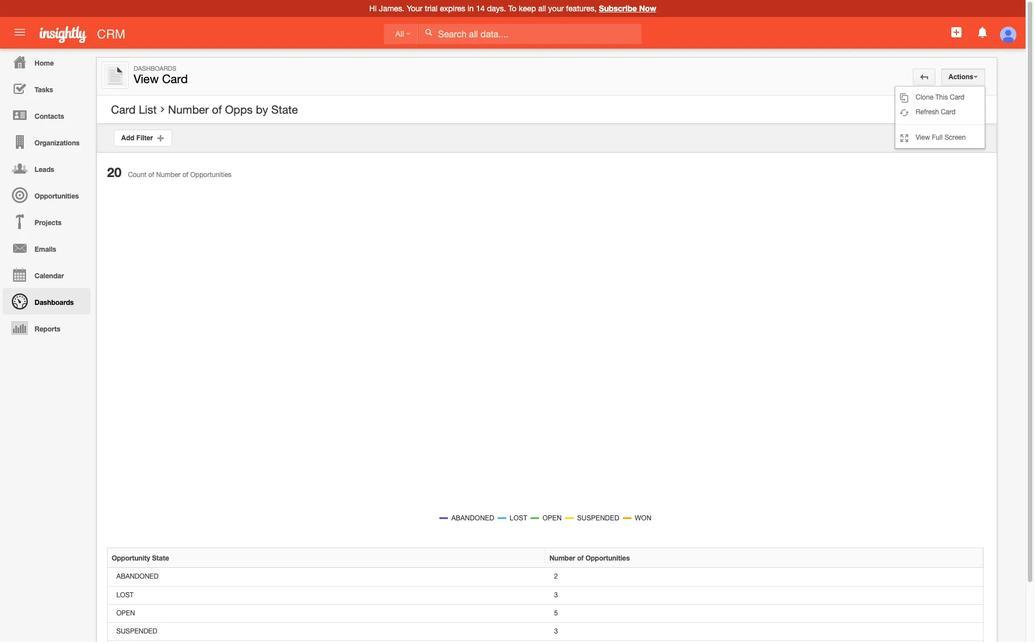 Task type: locate. For each thing, give the bounding box(es) containing it.
0 horizontal spatial view
[[134, 72, 159, 86]]

refresh card
[[916, 108, 956, 116]]

number right list
[[168, 103, 209, 116]]

1 vertical spatial view
[[916, 134, 930, 142]]

cell
[[108, 642, 546, 643], [546, 642, 983, 643]]

state right opportunity
[[152, 554, 169, 563]]

3 down 2
[[554, 592, 558, 600]]

5 row from the top
[[108, 624, 983, 642]]

row group containing abandoned
[[108, 569, 983, 643]]

1 cell from the left
[[108, 642, 546, 643]]

1 row from the top
[[108, 549, 983, 569]]

view left full
[[916, 134, 930, 142]]

number right count
[[156, 171, 181, 179]]

clone
[[916, 93, 934, 101]]

navigation
[[0, 49, 91, 342]]

2 vertical spatial number
[[550, 554, 576, 563]]

notifications image
[[976, 25, 989, 39]]

3 down 5
[[554, 628, 558, 636]]

number of opps by state
[[168, 103, 298, 116]]

to
[[508, 4, 517, 13]]

all link
[[384, 24, 418, 44]]

1 horizontal spatial state
[[271, 103, 298, 116]]

all
[[395, 29, 404, 38]]

2 row from the top
[[108, 569, 983, 587]]

row
[[108, 549, 983, 569], [108, 569, 983, 587], [108, 587, 983, 605], [108, 605, 983, 624], [108, 624, 983, 642], [108, 642, 983, 643]]

of for number of opps by state
[[212, 103, 222, 116]]

cell down open cell
[[108, 642, 546, 643]]

5 cell
[[546, 605, 983, 624]]

state
[[271, 103, 298, 116], [152, 554, 169, 563]]

0 vertical spatial view
[[134, 72, 159, 86]]

abandoned cell
[[108, 569, 546, 587]]

dashboards for dashboards view card
[[134, 65, 176, 72]]

of for count of number of opportunities
[[148, 171, 154, 179]]

james.
[[379, 4, 405, 13]]

3 for lost
[[554, 592, 558, 600]]

card inside dashboards view card
[[162, 72, 188, 86]]

cell down '5' cell
[[546, 642, 983, 643]]

0 vertical spatial 3
[[554, 592, 558, 600]]

1 horizontal spatial dashboards
[[134, 65, 176, 72]]

view
[[134, 72, 159, 86], [916, 134, 930, 142]]

1 horizontal spatial view
[[916, 134, 930, 142]]

3
[[554, 592, 558, 600], [554, 628, 558, 636]]

organizations link
[[3, 129, 91, 155]]

0 vertical spatial 3 cell
[[546, 587, 983, 605]]

back image
[[920, 73, 928, 81]]

view full screen link
[[896, 130, 985, 145]]

this
[[936, 93, 948, 101]]

20
[[107, 165, 122, 180]]

0 vertical spatial state
[[271, 103, 298, 116]]

1 vertical spatial opportunities
[[35, 192, 79, 201]]

list
[[139, 103, 157, 116]]

contacts
[[35, 112, 64, 121]]

tasks link
[[3, 75, 91, 102]]

view up list
[[134, 72, 159, 86]]

4 row from the top
[[108, 605, 983, 624]]

number of opportunities
[[550, 554, 630, 563]]

trial
[[425, 4, 438, 13]]

of
[[212, 103, 222, 116], [148, 171, 154, 179], [182, 171, 188, 179], [577, 554, 584, 563]]

dashboards inside navigation
[[35, 299, 74, 307]]

row containing opportunity state
[[108, 549, 983, 569]]

projects link
[[3, 208, 91, 235]]

row containing abandoned
[[108, 569, 983, 587]]

dashboards right "card" icon
[[134, 65, 176, 72]]

state right 'by'
[[271, 103, 298, 116]]

expires
[[440, 4, 466, 13]]

3 row from the top
[[108, 587, 983, 605]]

number
[[168, 103, 209, 116], [156, 171, 181, 179], [550, 554, 576, 563]]

2 3 from the top
[[554, 628, 558, 636]]

5
[[554, 610, 558, 618]]

count of number of opportunities
[[128, 171, 232, 179]]

emails
[[35, 245, 56, 254]]

1 3 cell from the top
[[546, 587, 983, 605]]

refresh card button
[[896, 105, 985, 120]]

calendar
[[35, 272, 64, 280]]

number up 2
[[550, 554, 576, 563]]

count
[[128, 171, 146, 179]]

in
[[468, 4, 474, 13]]

card list link
[[111, 103, 157, 117]]

dashboards inside dashboards view card
[[134, 65, 176, 72]]

filter
[[136, 134, 153, 142]]

actions
[[949, 73, 974, 81]]

2
[[554, 573, 558, 581]]

leads link
[[3, 155, 91, 182]]

number for number of opportunities
[[550, 554, 576, 563]]

clone this card
[[916, 93, 965, 101]]

3 cell
[[546, 587, 983, 605], [546, 624, 983, 642]]

2 cell
[[546, 569, 983, 587]]

0 horizontal spatial dashboards
[[35, 299, 74, 307]]

subscribe now link
[[599, 3, 657, 13]]

clone this card button
[[896, 90, 985, 105]]

2 3 cell from the top
[[546, 624, 983, 642]]

suspended
[[116, 628, 157, 636]]

0 vertical spatial dashboards
[[134, 65, 176, 72]]

2 vertical spatial opportunities
[[586, 554, 630, 563]]

1 vertical spatial number
[[156, 171, 181, 179]]

dashboards up reports link
[[35, 299, 74, 307]]

3 for suspended
[[554, 628, 558, 636]]

0 vertical spatial number
[[168, 103, 209, 116]]

2 horizontal spatial opportunities
[[586, 554, 630, 563]]

dashboards
[[134, 65, 176, 72], [35, 299, 74, 307]]

open cell
[[108, 605, 546, 624]]

row group
[[108, 569, 983, 643]]

row containing lost
[[108, 587, 983, 605]]

by
[[256, 103, 268, 116]]

organizations
[[35, 139, 80, 147]]

dashboards link
[[3, 288, 91, 315]]

1 vertical spatial 3 cell
[[546, 624, 983, 642]]

1 vertical spatial 3
[[554, 628, 558, 636]]

1 horizontal spatial opportunities
[[190, 171, 232, 179]]

card
[[162, 72, 188, 86], [950, 93, 965, 101], [111, 103, 136, 116], [941, 108, 956, 116]]

hi
[[369, 4, 377, 13]]

add filter
[[121, 134, 157, 142]]

emails link
[[3, 235, 91, 262]]

view inside dashboards view card
[[134, 72, 159, 86]]

card image
[[104, 64, 126, 87]]

card inside "button"
[[950, 93, 965, 101]]

opportunities
[[190, 171, 232, 179], [35, 192, 79, 201], [586, 554, 630, 563]]

opportunity state
[[112, 554, 169, 563]]

lost cell
[[108, 587, 546, 605]]

suspended cell
[[108, 624, 546, 642]]

1 3 from the top
[[554, 592, 558, 600]]

add
[[121, 134, 134, 142]]

0 horizontal spatial opportunities
[[35, 192, 79, 201]]

1 vertical spatial state
[[152, 554, 169, 563]]

open
[[116, 610, 135, 618]]

actions button
[[941, 69, 986, 86]]

1 vertical spatial dashboards
[[35, 299, 74, 307]]



Task type: vqa. For each thing, say whether or not it's contained in the screenshot.
search all data.... text box
yes



Task type: describe. For each thing, give the bounding box(es) containing it.
all
[[538, 4, 546, 13]]

home link
[[3, 49, 91, 75]]

features,
[[566, 4, 597, 13]]

white image
[[425, 28, 433, 36]]

calendar link
[[3, 262, 91, 288]]

reports
[[35, 325, 60, 334]]

card inside button
[[941, 108, 956, 116]]

keep
[[519, 4, 536, 13]]

0 horizontal spatial state
[[152, 554, 169, 563]]

screen
[[945, 134, 966, 142]]

3 cell for lost
[[546, 587, 983, 605]]

lost
[[116, 592, 134, 600]]

row containing open
[[108, 605, 983, 624]]

subscribe
[[599, 3, 637, 13]]

reports link
[[3, 315, 91, 342]]

your
[[407, 4, 423, 13]]

opportunities link
[[3, 182, 91, 208]]

refresh
[[916, 108, 939, 116]]

view inside view full screen link
[[916, 134, 930, 142]]

number for number of opps by state
[[168, 103, 209, 116]]

card inside 'link'
[[111, 103, 136, 116]]

contacts link
[[3, 102, 91, 129]]

dashboards view card
[[134, 65, 188, 86]]

now
[[639, 3, 657, 13]]

navigation containing home
[[0, 49, 91, 342]]

add filter link
[[114, 130, 172, 147]]

hi james. your trial expires in 14 days. to keep all your features, subscribe now
[[369, 3, 657, 13]]

projects
[[35, 219, 62, 227]]

3 cell for suspended
[[546, 624, 983, 642]]

opps
[[225, 103, 253, 116]]

0 vertical spatial opportunities
[[190, 171, 232, 179]]

crm
[[97, 27, 125, 41]]

2 cell from the left
[[546, 642, 983, 643]]

tasks
[[35, 86, 53, 94]]

Search all data.... text field
[[419, 24, 642, 44]]

14
[[476, 4, 485, 13]]

6 row from the top
[[108, 642, 983, 643]]

of for number of opportunities
[[577, 554, 584, 563]]

home
[[35, 59, 54, 67]]

plus image
[[157, 134, 165, 142]]

abandoned
[[116, 573, 159, 581]]

opportunity
[[112, 554, 150, 563]]

leads
[[35, 165, 54, 174]]

view full screen
[[916, 134, 966, 142]]

dashboards for dashboards
[[35, 299, 74, 307]]

full
[[932, 134, 943, 142]]

card list
[[111, 103, 157, 116]]

your
[[548, 4, 564, 13]]

row containing suspended
[[108, 624, 983, 642]]

opportunities inside opportunities link
[[35, 192, 79, 201]]

days.
[[487, 4, 506, 13]]



